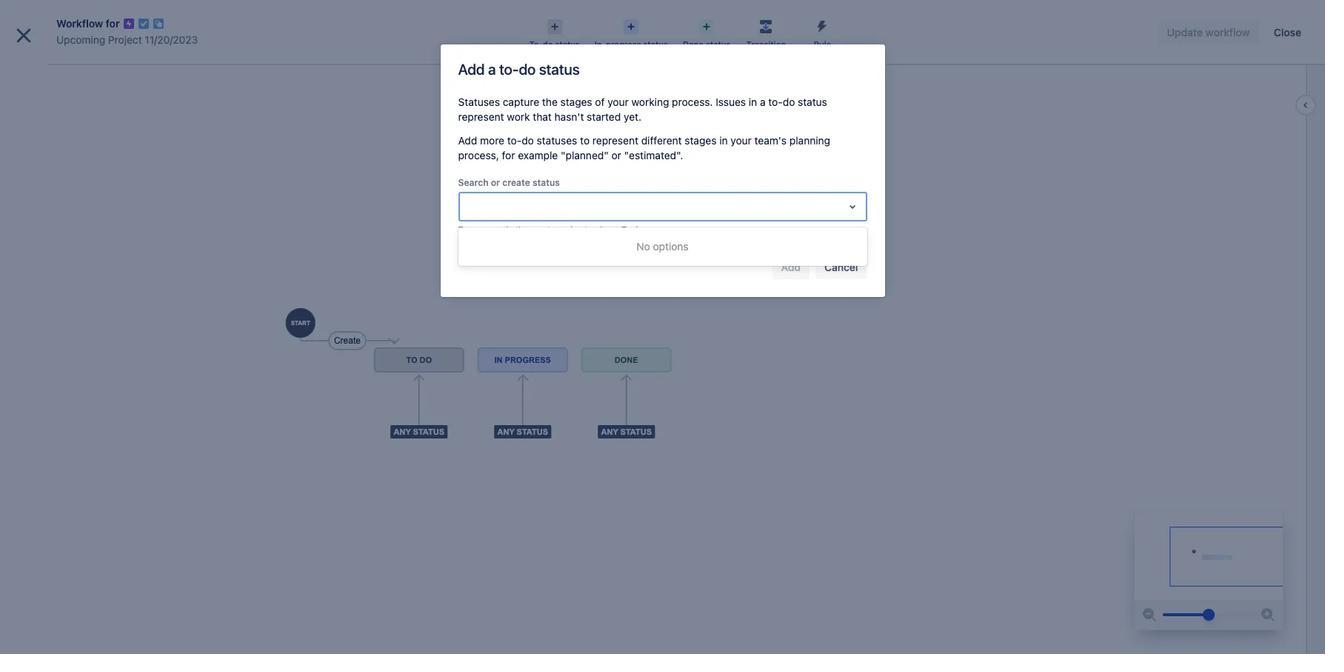 Task type: locate. For each thing, give the bounding box(es) containing it.
0 horizontal spatial your
[[608, 96, 629, 108]]

do inside popup button
[[543, 39, 553, 49]]

of
[[595, 96, 605, 108]]

or
[[612, 149, 622, 162], [491, 177, 500, 188]]

0 vertical spatial stages
[[561, 96, 592, 108]]

progress
[[606, 39, 641, 49]]

started
[[587, 110, 621, 123]]

easy
[[528, 224, 546, 234]]

0 horizontal spatial represent
[[458, 110, 504, 123]]

1 add from the top
[[458, 61, 485, 78]]

add more to-do statuses to represent different stages in your team's planning process, for example "planned" or "estimated".
[[458, 134, 830, 162]]

1 vertical spatial your
[[731, 134, 752, 147]]

to- right "more"
[[507, 134, 522, 147]]

to-
[[499, 61, 519, 78], [769, 96, 783, 108], [507, 134, 522, 147]]

transition button
[[738, 15, 795, 50]]

0 vertical spatial to-
[[499, 61, 519, 78]]

add
[[458, 61, 485, 78], [458, 134, 477, 147]]

for up the upcoming project 11/20/2023 link
[[106, 17, 120, 30]]

team's
[[755, 134, 787, 147]]

1 vertical spatial for
[[502, 149, 515, 162]]

1 horizontal spatial for
[[502, 149, 515, 162]]

1 horizontal spatial or
[[612, 149, 622, 162]]

status up 'planning'
[[798, 96, 827, 108]]

add up process,
[[458, 134, 477, 147]]

status right to- at the top left of the page
[[555, 39, 580, 49]]

1 horizontal spatial represent
[[593, 134, 639, 147]]

in-
[[595, 39, 606, 49]]

0 horizontal spatial in
[[720, 134, 728, 147]]

a right issues
[[760, 96, 766, 108]]

0 vertical spatial your
[[608, 96, 629, 108]]

for
[[106, 17, 120, 30], [502, 149, 515, 162]]

0 vertical spatial represent
[[458, 110, 504, 123]]

jira image
[[39, 11, 77, 29], [39, 11, 77, 29]]

to- up capture
[[499, 61, 519, 78]]

project down the upcoming project 11/20/2023 link
[[98, 64, 133, 77]]

for down "more"
[[502, 149, 515, 162]]

in right issues
[[749, 96, 757, 108]]

1 horizontal spatial stages
[[685, 134, 717, 147]]

1 vertical spatial a
[[760, 96, 766, 108]]

1 vertical spatial represent
[[593, 134, 639, 147]]

project
[[108, 33, 142, 46], [98, 64, 133, 77]]

done status
[[683, 39, 731, 49]]

1 horizontal spatial to
[[580, 134, 590, 147]]

to- up team's
[[769, 96, 783, 108]]

in for a
[[749, 96, 757, 108]]

primary element
[[9, 0, 1044, 41]]

represent
[[458, 110, 504, 123], [593, 134, 639, 147]]

different
[[641, 134, 682, 147]]

name
[[480, 224, 501, 234]]

2 horizontal spatial a
[[760, 96, 766, 108]]

zoom out image
[[1141, 606, 1159, 624]]

1 vertical spatial stages
[[685, 134, 717, 147]]

represent down statuses at the left of page
[[458, 110, 504, 123]]

0 horizontal spatial stages
[[561, 96, 592, 108]]

do up the example
[[522, 134, 534, 147]]

statuses capture the stages of your working process. issues in a to-do status represent work that hasn't started yet.
[[458, 96, 827, 123]]

do up team's
[[783, 96, 795, 108]]

options
[[653, 240, 689, 253]]

or left create
[[491, 177, 500, 188]]

1 vertical spatial to-
[[769, 96, 783, 108]]

upcoming project 11/20/2023 down workflow for on the top of page
[[56, 33, 198, 46]]

zoom in image
[[1259, 606, 1277, 624]]

1 horizontal spatial in
[[749, 96, 757, 108]]

"estimated".
[[624, 149, 683, 162]]

to inside add more to-do statuses to represent different stages in your team's planning process, for example "planned" or "estimated".
[[580, 134, 590, 147]]

stages up hasn't
[[561, 96, 592, 108]]

for inside add more to-do statuses to represent different stages in your team's planning process, for example "planned" or "estimated".
[[502, 149, 515, 162]]

add inside add more to-do statuses to represent different stages in your team's planning process, for example "planned" or "estimated".
[[458, 134, 477, 147]]

add for add more to-do statuses to represent different stages in your team's planning process, for example "planned" or "estimated".
[[458, 134, 477, 147]]

upcoming
[[56, 33, 105, 46], [44, 64, 95, 77]]

status
[[555, 39, 580, 49], [643, 39, 668, 49], [706, 39, 731, 49], [539, 61, 580, 78], [798, 96, 827, 108], [533, 177, 560, 188]]

0 horizontal spatial to
[[548, 224, 556, 234]]

that's
[[503, 224, 525, 234]]

1 vertical spatial project
[[98, 64, 133, 77]]

to- inside add more to-do statuses to represent different stages in your team's planning process, for example "planned" or "estimated".
[[507, 134, 522, 147]]

a for try a name that's easy to understand e.g. to do
[[473, 224, 477, 234]]

2 vertical spatial to-
[[507, 134, 522, 147]]

upcoming project 11/20/2023
[[56, 33, 198, 46], [44, 64, 191, 77]]

in inside statuses capture the stages of your working process. issues in a to-do status represent work that hasn't started yet.
[[749, 96, 757, 108]]

stages
[[561, 96, 592, 108], [685, 134, 717, 147]]

group
[[6, 271, 172, 351], [6, 271, 172, 311], [6, 311, 172, 351]]

0 vertical spatial a
[[488, 61, 496, 78]]

1 horizontal spatial a
[[488, 61, 496, 78]]

transition
[[747, 39, 786, 49]]

upcoming project 11/20/2023 down the upcoming project 11/20/2023 link
[[44, 64, 191, 77]]

in down issues
[[720, 134, 728, 147]]

add up statuses at the left of page
[[458, 61, 485, 78]]

statuses
[[537, 134, 577, 147]]

2 vertical spatial a
[[473, 224, 477, 234]]

0 vertical spatial project
[[108, 33, 142, 46]]

close workflow editor image
[[12, 24, 36, 47]]

a up statuses at the left of page
[[488, 61, 496, 78]]

try a name that's easy to understand e.g. to do
[[458, 224, 643, 234]]

the
[[542, 96, 558, 108]]

to
[[621, 224, 631, 234]]

status right progress
[[643, 39, 668, 49]]

0 vertical spatial or
[[612, 149, 622, 162]]

1 vertical spatial or
[[491, 177, 500, 188]]

a right try at the top of page
[[473, 224, 477, 234]]

do up add a to-do status on the top of the page
[[543, 39, 553, 49]]

11/20/2023
[[145, 33, 198, 46], [136, 64, 191, 77]]

dialog containing workflow for
[[0, 0, 1325, 654]]

to
[[580, 134, 590, 147], [548, 224, 556, 234]]

0 vertical spatial in
[[749, 96, 757, 108]]

your right of
[[608, 96, 629, 108]]

to right easy
[[548, 224, 556, 234]]

in-progress status
[[595, 39, 668, 49]]

your
[[608, 96, 629, 108], [731, 134, 752, 147]]

yet.
[[624, 110, 642, 123]]

0 vertical spatial upcoming
[[56, 33, 105, 46]]

0 horizontal spatial a
[[473, 224, 477, 234]]

represent inside add more to-do statuses to represent different stages in your team's planning process, for example "planned" or "estimated".
[[593, 134, 639, 147]]

1 vertical spatial upcoming project 11/20/2023
[[44, 64, 191, 77]]

or right "planned"
[[612, 149, 622, 162]]

2 add from the top
[[458, 134, 477, 147]]

do
[[543, 39, 553, 49], [519, 61, 536, 78], [783, 96, 795, 108], [522, 134, 534, 147], [633, 224, 643, 234]]

represent down started in the top left of the page
[[593, 134, 639, 147]]

0 vertical spatial 11/20/2023
[[145, 33, 198, 46]]

in inside add more to-do statuses to represent different stages in your team's planning process, for example "planned" or "estimated".
[[720, 134, 728, 147]]

to up "planned"
[[580, 134, 590, 147]]

to- for add more to-do statuses to represent different stages in your team's planning process, for example "planned" or "estimated".
[[507, 134, 522, 147]]

Zoom level range field
[[1163, 600, 1255, 630]]

1 vertical spatial 11/20/2023
[[136, 64, 191, 77]]

no options
[[637, 240, 689, 253]]

1 vertical spatial add
[[458, 134, 477, 147]]

a inside statuses capture the stages of your working process. issues in a to-do status represent work that hasn't started yet.
[[760, 96, 766, 108]]

your left team's
[[731, 134, 752, 147]]

dialog
[[0, 0, 1325, 654]]

1 horizontal spatial your
[[731, 134, 752, 147]]

no
[[637, 240, 650, 253]]

0 vertical spatial to
[[580, 134, 590, 147]]

0 vertical spatial add
[[458, 61, 485, 78]]

status inside statuses capture the stages of your working process. issues in a to-do status represent work that hasn't started yet.
[[798, 96, 827, 108]]

stages right different
[[685, 134, 717, 147]]

banner
[[0, 0, 1325, 41]]

in-progress status button
[[587, 15, 676, 50]]

a
[[488, 61, 496, 78], [760, 96, 766, 108], [473, 224, 477, 234]]

do inside add more to-do statuses to represent different stages in your team's planning process, for example "planned" or "estimated".
[[522, 134, 534, 147]]

cancel button
[[816, 256, 867, 279]]

1 vertical spatial in
[[720, 134, 728, 147]]

project down workflow for on the top of page
[[108, 33, 142, 46]]

1 vertical spatial to
[[548, 224, 556, 234]]

in
[[749, 96, 757, 108], [720, 134, 728, 147]]

upcoming project 11/20/2023 link
[[56, 31, 198, 49]]

create
[[502, 177, 530, 188]]

open image
[[843, 198, 861, 216]]

status down the example
[[533, 177, 560, 188]]

0 horizontal spatial or
[[491, 177, 500, 188]]

to-do status button
[[522, 15, 587, 50]]

0 vertical spatial for
[[106, 17, 120, 30]]

for inside dialog
[[106, 17, 120, 30]]

do inside statuses capture the stages of your working process. issues in a to-do status represent work that hasn't started yet.
[[783, 96, 795, 108]]

0 horizontal spatial for
[[106, 17, 120, 30]]



Task type: describe. For each thing, give the bounding box(es) containing it.
work
[[507, 110, 530, 123]]

a for add a to-do status
[[488, 61, 496, 78]]

working
[[632, 96, 669, 108]]

capture
[[503, 96, 539, 108]]

status down to-do status
[[539, 61, 580, 78]]

search
[[458, 177, 489, 188]]

do down to- at the top left of the page
[[519, 61, 536, 78]]

process,
[[458, 149, 499, 162]]

hasn't
[[555, 110, 584, 123]]

add a to-do status
[[458, 61, 580, 78]]

to-do status
[[529, 39, 580, 49]]

to-
[[529, 39, 543, 49]]

done status button
[[676, 15, 738, 50]]

try
[[458, 224, 471, 234]]

that
[[533, 110, 552, 123]]

close
[[1274, 26, 1302, 39]]

stages inside add more to-do statuses to represent different stages in your team's planning process, for example "planned" or "estimated".
[[685, 134, 717, 147]]

Search or create status text field
[[466, 199, 468, 214]]

status right done in the right top of the page
[[706, 39, 731, 49]]

close button
[[1265, 21, 1311, 44]]

0 vertical spatial upcoming project 11/20/2023
[[56, 33, 198, 46]]

workflow
[[56, 17, 103, 30]]

to for statuses
[[580, 134, 590, 147]]

add for add a to-do status
[[458, 61, 485, 78]]

issues
[[716, 96, 746, 108]]

"planned"
[[561, 149, 609, 162]]

statuses
[[458, 96, 500, 108]]

rule
[[814, 39, 831, 49]]

your inside add more to-do statuses to represent different stages in your team's planning process, for example "planned" or "estimated".
[[731, 134, 752, 147]]

to for easy
[[548, 224, 556, 234]]

e.g.
[[605, 224, 619, 234]]

stages inside statuses capture the stages of your working process. issues in a to-do status represent work that hasn't started yet.
[[561, 96, 592, 108]]

planning
[[790, 134, 830, 147]]

do right to
[[633, 224, 643, 234]]

done
[[683, 39, 704, 49]]

cancel
[[825, 261, 858, 273]]

in for your
[[720, 134, 728, 147]]

1 vertical spatial upcoming
[[44, 64, 95, 77]]

process.
[[672, 96, 713, 108]]

more
[[480, 134, 505, 147]]

to- inside statuses capture the stages of your working process. issues in a to-do status represent work that hasn't started yet.
[[769, 96, 783, 108]]

or inside add more to-do statuses to represent different stages in your team's planning process, for example "planned" or "estimated".
[[612, 149, 622, 162]]

rule button
[[795, 15, 851, 50]]

search or create status
[[458, 177, 560, 188]]

to- for add a to-do status
[[499, 61, 519, 78]]

upcoming inside dialog
[[56, 33, 105, 46]]

understand
[[558, 224, 602, 234]]

represent inside statuses capture the stages of your working process. issues in a to-do status represent work that hasn't started yet.
[[458, 110, 504, 123]]

workflow for
[[56, 17, 120, 30]]

example
[[518, 149, 558, 162]]

Search field
[[1044, 9, 1192, 32]]

add a to-do status dialog
[[440, 44, 885, 297]]

you're in the workflow viewfinder, use the arrow keys to move it element
[[1135, 511, 1283, 600]]

your inside statuses capture the stages of your working process. issues in a to-do status represent work that hasn't started yet.
[[608, 96, 629, 108]]



Task type: vqa. For each thing, say whether or not it's contained in the screenshot.
In-progress status popup button
yes



